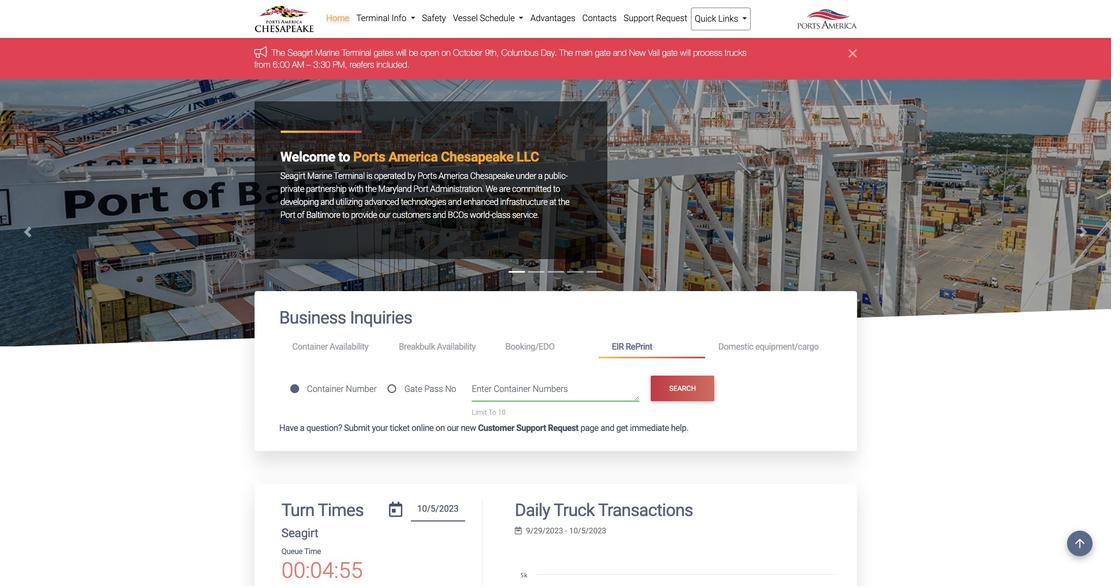 Task type: locate. For each thing, give the bounding box(es) containing it.
support right customer
[[516, 424, 546, 434]]

1 horizontal spatial ports
[[418, 171, 437, 181]]

go to top image
[[1067, 532, 1093, 557]]

terminal
[[356, 13, 390, 23], [342, 48, 371, 58], [334, 171, 365, 181]]

transactions
[[598, 501, 693, 521]]

domestic equipment/cargo link
[[705, 337, 832, 357]]

0 horizontal spatial the
[[365, 184, 376, 194]]

marine inside the seagirt marine terminal gates will be open on october 9th, columbus day. the main gate and new vail gate will process trucks from 6:00 am – 3:30 pm, reefers included.
[[315, 48, 340, 58]]

2 vertical spatial seagirt
[[281, 527, 318, 541]]

gate right vail
[[662, 48, 678, 58]]

and inside the seagirt marine terminal gates will be open on october 9th, columbus day. the main gate and new vail gate will process trucks from 6:00 am – 3:30 pm, reefers included.
[[613, 48, 627, 58]]

home link
[[323, 8, 353, 29]]

0 horizontal spatial the
[[272, 48, 285, 58]]

to down utilizing
[[342, 210, 349, 220]]

the seagirt marine terminal gates will be open on october 9th, columbus day. the main gate and new vail gate will process trucks from 6:00 am – 3:30 pm, reefers included. alert
[[0, 38, 1111, 80]]

to up the with
[[338, 149, 350, 165]]

the seagirt marine terminal gates will be open on october 9th, columbus day. the main gate and new vail gate will process trucks from 6:00 am – 3:30 pm, reefers included.
[[254, 48, 747, 70]]

vessel schedule link
[[450, 8, 527, 29]]

seagirt for seagirt marine terminal is operated by ports america chesapeake under a public- private partnership with the maryland port administration.                         we are committed to developing and utilizing advanced technologies and enhanced infrastructure at the port of baltimore to provide                         our customers and bcos world-class service.
[[280, 171, 305, 181]]

9/29/2023
[[526, 527, 563, 536]]

of
[[297, 210, 304, 220]]

we
[[486, 184, 497, 194]]

1 vertical spatial request
[[548, 424, 579, 434]]

seagirt inside 00:04:55 main content
[[281, 527, 318, 541]]

container down business
[[292, 342, 328, 352]]

-
[[565, 527, 567, 536]]

container up 10
[[494, 384, 531, 395]]

process
[[693, 48, 722, 58]]

port up technologies in the left top of the page
[[413, 184, 428, 194]]

our down advanced
[[379, 210, 391, 220]]

None text field
[[411, 501, 465, 522]]

queue
[[281, 548, 303, 557]]

america
[[389, 149, 438, 165], [439, 171, 468, 181]]

contacts
[[582, 13, 617, 23]]

1 vertical spatial to
[[553, 184, 560, 194]]

0 vertical spatial chesapeake
[[441, 149, 514, 165]]

america up administration.
[[439, 171, 468, 181]]

2 availability from the left
[[437, 342, 476, 352]]

seagirt up am
[[288, 48, 313, 58]]

seagirt up private
[[280, 171, 305, 181]]

1 availability from the left
[[330, 342, 369, 352]]

provide
[[351, 210, 377, 220]]

breakbulk
[[399, 342, 435, 352]]

our left new
[[447, 424, 459, 434]]

0 vertical spatial a
[[538, 171, 543, 181]]

0 vertical spatial port
[[413, 184, 428, 194]]

the
[[365, 184, 376, 194], [558, 197, 570, 207]]

bullhorn image
[[254, 47, 272, 59]]

marine up partnership
[[307, 171, 332, 181]]

1 vertical spatial marine
[[307, 171, 332, 181]]

1 vertical spatial america
[[439, 171, 468, 181]]

1 vertical spatial ports
[[418, 171, 437, 181]]

seagirt inside seagirt marine terminal is operated by ports america chesapeake under a public- private partnership with the maryland port administration.                         we are committed to developing and utilizing advanced technologies and enhanced infrastructure at the port of baltimore to provide                         our customers and bcos world-class service.
[[280, 171, 305, 181]]

container availability link
[[279, 337, 386, 357]]

availability right "breakbulk"
[[437, 342, 476, 352]]

request left quick
[[656, 13, 688, 23]]

container for container availability
[[292, 342, 328, 352]]

customer support request link
[[478, 424, 579, 434]]

availability for container availability
[[330, 342, 369, 352]]

seagirt up the queue
[[281, 527, 318, 541]]

0 vertical spatial on
[[442, 48, 451, 58]]

will
[[396, 48, 407, 58], [680, 48, 691, 58]]

a
[[538, 171, 543, 181], [300, 424, 305, 434]]

0 horizontal spatial support
[[516, 424, 546, 434]]

availability
[[330, 342, 369, 352], [437, 342, 476, 352]]

ports up is at the top of the page
[[353, 149, 385, 165]]

terminal up reefers
[[342, 48, 371, 58]]

1 vertical spatial chesapeake
[[470, 171, 514, 181]]

service.
[[512, 210, 539, 220]]

a right have
[[300, 424, 305, 434]]

0 horizontal spatial request
[[548, 424, 579, 434]]

ticket
[[390, 424, 410, 434]]

at
[[550, 197, 556, 207]]

1 vertical spatial seagirt
[[280, 171, 305, 181]]

online
[[412, 424, 434, 434]]

by
[[408, 171, 416, 181]]

0 horizontal spatial gate
[[595, 48, 611, 58]]

1 vertical spatial terminal
[[342, 48, 371, 58]]

submit
[[344, 424, 370, 434]]

marine up '3:30'
[[315, 48, 340, 58]]

1 vertical spatial a
[[300, 424, 305, 434]]

a right under
[[538, 171, 543, 181]]

on right 'open'
[[442, 48, 451, 58]]

time
[[304, 548, 321, 557]]

support up new
[[624, 13, 654, 23]]

and left get
[[601, 424, 615, 434]]

none text field inside 00:04:55 main content
[[411, 501, 465, 522]]

business
[[279, 308, 346, 329]]

9th,
[[485, 48, 499, 58]]

from
[[254, 60, 270, 70]]

private
[[280, 184, 304, 194]]

the up 6:00
[[272, 48, 285, 58]]

0 horizontal spatial availability
[[330, 342, 369, 352]]

pass
[[424, 384, 443, 394]]

ports right by
[[418, 171, 437, 181]]

2 vertical spatial terminal
[[334, 171, 365, 181]]

availability down business inquiries on the left of the page
[[330, 342, 369, 352]]

gate pass no
[[404, 384, 456, 394]]

seagirt for seagirt
[[281, 527, 318, 541]]

0 vertical spatial request
[[656, 13, 688, 23]]

baltimore
[[306, 210, 340, 220]]

0 vertical spatial our
[[379, 210, 391, 220]]

1 vertical spatial on
[[436, 424, 445, 434]]

america up by
[[389, 149, 438, 165]]

00:04:55 main content
[[246, 292, 865, 587]]

0 horizontal spatial our
[[379, 210, 391, 220]]

advantages link
[[527, 8, 579, 29]]

0 horizontal spatial a
[[300, 424, 305, 434]]

0 vertical spatial marine
[[315, 48, 340, 58]]

request left page
[[548, 424, 579, 434]]

1 horizontal spatial gate
[[662, 48, 678, 58]]

bcos
[[448, 210, 468, 220]]

and inside 00:04:55 main content
[[601, 424, 615, 434]]

terminal inside seagirt marine terminal is operated by ports america chesapeake under a public- private partnership with the maryland port administration.                         we are committed to developing and utilizing advanced technologies and enhanced infrastructure at the port of baltimore to provide                         our customers and bcos world-class service.
[[334, 171, 365, 181]]

open
[[421, 48, 439, 58]]

under
[[516, 171, 536, 181]]

a inside 00:04:55 main content
[[300, 424, 305, 434]]

1 horizontal spatial a
[[538, 171, 543, 181]]

gate right main on the right
[[595, 48, 611, 58]]

and left new
[[613, 48, 627, 58]]

support inside 00:04:55 main content
[[516, 424, 546, 434]]

0 horizontal spatial ports
[[353, 149, 385, 165]]

1 horizontal spatial support
[[624, 13, 654, 23]]

0 vertical spatial to
[[338, 149, 350, 165]]

to
[[338, 149, 350, 165], [553, 184, 560, 194], [342, 210, 349, 220]]

vail
[[648, 48, 660, 58]]

0 vertical spatial seagirt
[[288, 48, 313, 58]]

support request
[[624, 13, 688, 23]]

to down public-
[[553, 184, 560, 194]]

1 vertical spatial support
[[516, 424, 546, 434]]

will left process
[[680, 48, 691, 58]]

new
[[461, 424, 476, 434]]

1 horizontal spatial will
[[680, 48, 691, 58]]

2 gate from the left
[[662, 48, 678, 58]]

enter container numbers
[[472, 384, 568, 395]]

turn times
[[281, 501, 364, 521]]

9/29/2023 - 10/5/2023
[[526, 527, 607, 536]]

container left number
[[307, 384, 344, 394]]

the right day.
[[560, 48, 573, 58]]

and
[[613, 48, 627, 58], [321, 197, 334, 207], [448, 197, 462, 207], [433, 210, 446, 220], [601, 424, 615, 434]]

10
[[498, 409, 506, 417]]

1 vertical spatial our
[[447, 424, 459, 434]]

is
[[367, 171, 372, 181]]

gate
[[595, 48, 611, 58], [662, 48, 678, 58]]

terminal info
[[356, 13, 409, 23]]

reprint
[[626, 342, 652, 352]]

0 vertical spatial america
[[389, 149, 438, 165]]

1 horizontal spatial the
[[558, 197, 570, 207]]

0 horizontal spatial will
[[396, 48, 407, 58]]

1 the from the left
[[272, 48, 285, 58]]

on right online
[[436, 424, 445, 434]]

2 vertical spatial to
[[342, 210, 349, 220]]

booking/edo
[[505, 342, 555, 352]]

on
[[442, 48, 451, 58], [436, 424, 445, 434]]

container number
[[307, 384, 377, 394]]

1 horizontal spatial our
[[447, 424, 459, 434]]

0 horizontal spatial america
[[389, 149, 438, 165]]

1 horizontal spatial the
[[560, 48, 573, 58]]

advanced
[[364, 197, 399, 207]]

our inside seagirt marine terminal is operated by ports america chesapeake under a public- private partnership with the maryland port administration.                         we are committed to developing and utilizing advanced technologies and enhanced infrastructure at the port of baltimore to provide                         our customers and bcos world-class service.
[[379, 210, 391, 220]]

no
[[445, 384, 456, 394]]

terminal up the with
[[334, 171, 365, 181]]

marine inside seagirt marine terminal is operated by ports america chesapeake under a public- private partnership with the maryland port administration.                         we are committed to developing and utilizing advanced technologies and enhanced infrastructure at the port of baltimore to provide                         our customers and bcos world-class service.
[[307, 171, 332, 181]]

1 horizontal spatial availability
[[437, 342, 476, 352]]

container
[[292, 342, 328, 352], [307, 384, 344, 394], [494, 384, 531, 395]]

will left be
[[396, 48, 407, 58]]

ports america chesapeake image
[[0, 80, 1111, 561]]

search button
[[651, 376, 715, 402]]

support
[[624, 13, 654, 23], [516, 424, 546, 434]]

1 horizontal spatial america
[[439, 171, 468, 181]]

page
[[581, 424, 599, 434]]

the right at
[[558, 197, 570, 207]]

port left of
[[280, 210, 295, 220]]

question?
[[306, 424, 342, 434]]

the down is at the top of the page
[[365, 184, 376, 194]]

0 horizontal spatial port
[[280, 210, 295, 220]]

container for container number
[[307, 384, 344, 394]]

terminal left info
[[356, 13, 390, 23]]

our inside 00:04:55 main content
[[447, 424, 459, 434]]

links
[[718, 14, 738, 24]]

booking/edo link
[[492, 337, 599, 357]]

have
[[279, 424, 298, 434]]



Task type: describe. For each thing, give the bounding box(es) containing it.
1 will from the left
[[396, 48, 407, 58]]

request inside 00:04:55 main content
[[548, 424, 579, 434]]

help.
[[671, 424, 689, 434]]

a inside seagirt marine terminal is operated by ports america chesapeake under a public- private partnership with the maryland port administration.                         we are committed to developing and utilizing advanced technologies and enhanced infrastructure at the port of baltimore to provide                         our customers and bcos world-class service.
[[538, 171, 543, 181]]

seagirt inside the seagirt marine terminal gates will be open on october 9th, columbus day. the main gate and new vail gate will process trucks from 6:00 am – 3:30 pm, reefers included.
[[288, 48, 313, 58]]

safety
[[422, 13, 446, 23]]

2 the from the left
[[560, 48, 573, 58]]

have a question? submit your ticket online on our new customer support request page and get immediate help.
[[279, 424, 689, 434]]

main
[[575, 48, 593, 58]]

breakbulk availability
[[399, 342, 476, 352]]

seagirt marine terminal is operated by ports america chesapeake under a public- private partnership with the maryland port administration.                         we are committed to developing and utilizing advanced technologies and enhanced infrastructure at the port of baltimore to provide                         our customers and bcos world-class service.
[[280, 171, 570, 220]]

the seagirt marine terminal gates will be open on october 9th, columbus day. the main gate and new vail gate will process trucks from 6:00 am – 3:30 pm, reefers included. link
[[254, 48, 747, 70]]

search
[[669, 385, 696, 393]]

00:04:55
[[281, 559, 363, 584]]

daily truck transactions
[[515, 501, 693, 521]]

developing
[[280, 197, 319, 207]]

breakbulk availability link
[[386, 337, 492, 357]]

on inside 00:04:55 main content
[[436, 424, 445, 434]]

safety link
[[419, 8, 450, 29]]

llc
[[517, 149, 539, 165]]

1 vertical spatial port
[[280, 210, 295, 220]]

welcome to ports america chesapeake llc
[[280, 149, 539, 165]]

close image
[[849, 47, 857, 60]]

vessel schedule
[[453, 13, 517, 23]]

to
[[489, 409, 496, 417]]

enter
[[472, 384, 492, 395]]

public-
[[544, 171, 568, 181]]

class
[[492, 210, 510, 220]]

and down administration.
[[448, 197, 462, 207]]

administration.
[[430, 184, 484, 194]]

2 will from the left
[[680, 48, 691, 58]]

limit to 10
[[472, 409, 506, 417]]

terminal info link
[[353, 8, 419, 29]]

availability for breakbulk availability
[[437, 342, 476, 352]]

business inquiries
[[279, 308, 412, 329]]

container availability
[[292, 342, 369, 352]]

eir
[[612, 342, 624, 352]]

Enter Container Numbers text field
[[472, 383, 639, 402]]

6:00
[[273, 60, 290, 70]]

operated
[[374, 171, 406, 181]]

0 vertical spatial the
[[365, 184, 376, 194]]

maryland
[[378, 184, 412, 194]]

chesapeake inside seagirt marine terminal is operated by ports america chesapeake under a public- private partnership with the maryland port administration.                         we are committed to developing and utilizing advanced technologies and enhanced infrastructure at the port of baltimore to provide                         our customers and bcos world-class service.
[[470, 171, 514, 181]]

gate
[[404, 384, 422, 394]]

customers
[[393, 210, 431, 220]]

new
[[629, 48, 646, 58]]

1 horizontal spatial request
[[656, 13, 688, 23]]

pm,
[[333, 60, 347, 70]]

customer
[[478, 424, 514, 434]]

info
[[392, 13, 407, 23]]

limit
[[472, 409, 487, 417]]

welcome
[[280, 149, 335, 165]]

utilizing
[[336, 197, 363, 207]]

calendar week image
[[515, 528, 522, 535]]

number
[[346, 384, 377, 394]]

advantages
[[531, 13, 575, 23]]

0 vertical spatial terminal
[[356, 13, 390, 23]]

times
[[318, 501, 364, 521]]

and down partnership
[[321, 197, 334, 207]]

partnership
[[306, 184, 347, 194]]

world-
[[470, 210, 492, 220]]

daily
[[515, 501, 550, 521]]

ports inside seagirt marine terminal is operated by ports america chesapeake under a public- private partnership with the maryland port administration.                         we are committed to developing and utilizing advanced technologies and enhanced infrastructure at the port of baltimore to provide                         our customers and bcos world-class service.
[[418, 171, 437, 181]]

quick links link
[[691, 8, 751, 30]]

–
[[307, 60, 311, 70]]

get
[[616, 424, 628, 434]]

enhanced
[[463, 197, 498, 207]]

10/5/2023
[[569, 527, 607, 536]]

are
[[499, 184, 510, 194]]

vessel
[[453, 13, 478, 23]]

turn
[[281, 501, 314, 521]]

america inside seagirt marine terminal is operated by ports america chesapeake under a public- private partnership with the maryland port administration.                         we are committed to developing and utilizing advanced technologies and enhanced infrastructure at the port of baltimore to provide                         our customers and bcos world-class service.
[[439, 171, 468, 181]]

1 horizontal spatial port
[[413, 184, 428, 194]]

contacts link
[[579, 8, 620, 29]]

am
[[292, 60, 304, 70]]

1 vertical spatial the
[[558, 197, 570, 207]]

inquiries
[[350, 308, 412, 329]]

immediate
[[630, 424, 669, 434]]

truck
[[554, 501, 595, 521]]

support request link
[[620, 8, 691, 29]]

columbus
[[502, 48, 539, 58]]

calendar day image
[[389, 503, 402, 518]]

schedule
[[480, 13, 515, 23]]

with
[[348, 184, 363, 194]]

included.
[[377, 60, 410, 70]]

committed
[[512, 184, 551, 194]]

and left bcos
[[433, 210, 446, 220]]

0 vertical spatial ports
[[353, 149, 385, 165]]

queue time 00:04:55
[[281, 548, 363, 584]]

1 gate from the left
[[595, 48, 611, 58]]

equipment/cargo
[[756, 342, 819, 352]]

numbers
[[533, 384, 568, 395]]

terminal inside the seagirt marine terminal gates will be open on october 9th, columbus day. the main gate and new vail gate will process trucks from 6:00 am – 3:30 pm, reefers included.
[[342, 48, 371, 58]]

domestic equipment/cargo
[[719, 342, 819, 352]]

your
[[372, 424, 388, 434]]

0 vertical spatial support
[[624, 13, 654, 23]]

be
[[409, 48, 418, 58]]

on inside the seagirt marine terminal gates will be open on october 9th, columbus day. the main gate and new vail gate will process trucks from 6:00 am – 3:30 pm, reefers included.
[[442, 48, 451, 58]]

domestic
[[719, 342, 754, 352]]

home
[[326, 13, 349, 23]]



Task type: vqa. For each thing, say whether or not it's contained in the screenshot.
middle the Terminal
yes



